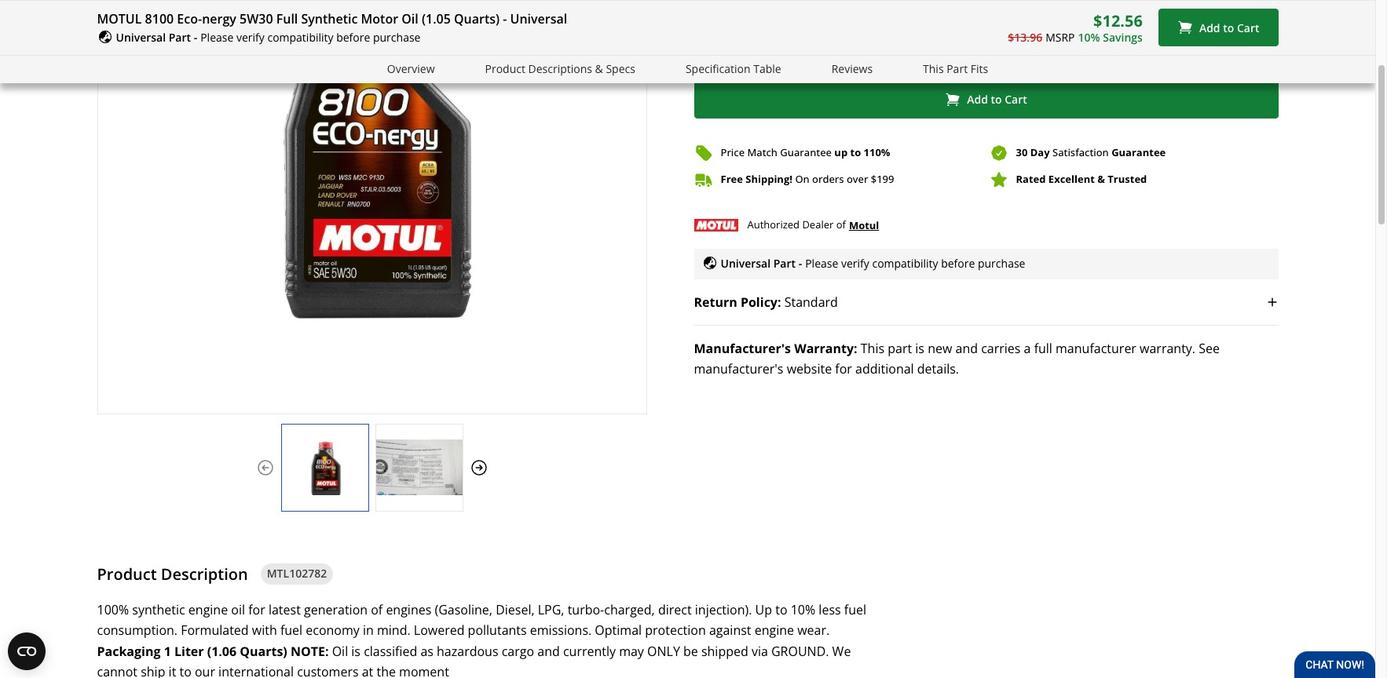 Task type: locate. For each thing, give the bounding box(es) containing it.
guarantee up free shipping! on orders over $199
[[781, 146, 832, 160]]

shop pay image
[[1007, 0, 1072, 9]]

universal part - please verify compatibility before purchase down 5w30
[[116, 30, 421, 45]]

2 guarantee from the left
[[1112, 146, 1166, 160]]

0 vertical spatial universal part - please verify compatibility before purchase
[[116, 30, 421, 45]]

quarts) down with
[[240, 643, 287, 661]]

universal part - please verify compatibility before purchase down motul 'link'
[[721, 256, 1026, 271]]

eco-
[[177, 10, 202, 28]]

$12.56
[[1094, 10, 1143, 32]]

currently
[[563, 643, 616, 661]]

2 horizontal spatial universal
[[721, 256, 771, 271]]

universal up product descriptions & specs at the left top of the page
[[510, 10, 568, 28]]

shipping!
[[746, 172, 793, 187]]

oil is classified as hazardous cargo and currently may only be shipped via ground. we cannot ship it to our international customers at the moment
[[97, 643, 851, 679]]

is inside this part is new and carries a full manufacturer warranty. see manufacturer's website for additional details.
[[916, 340, 925, 357]]

this for part
[[923, 61, 944, 76]]

charged,
[[604, 602, 655, 619]]

verify
[[236, 30, 265, 45], [842, 256, 870, 271]]

this inside this part is new and carries a full manufacturer warranty. see manufacturer's website for additional details.
[[861, 340, 885, 357]]

guarantee up trusted
[[1112, 146, 1166, 160]]

emissions.
[[530, 623, 592, 640]]

to inside oil is classified as hazardous cargo and currently may only be shipped via ground. we cannot ship it to our international customers at the moment
[[180, 664, 192, 679]]

compatibility down full
[[267, 30, 334, 45]]

1
[[164, 643, 171, 661]]

10%
[[1078, 30, 1101, 45], [791, 602, 816, 619]]

0 horizontal spatial &
[[595, 61, 603, 76]]

this part is new and carries a full manufacturer warranty. see manufacturer's website for additional details.
[[694, 340, 1220, 378]]

0 horizontal spatial fuel
[[280, 623, 303, 640]]

ship right 'will'
[[874, 41, 898, 58]]

universal
[[510, 10, 568, 28], [116, 30, 166, 45], [721, 256, 771, 271]]

0 horizontal spatial ship
[[141, 664, 165, 679]]

1 horizontal spatial for
[[836, 360, 852, 378]]

30 day satisfaction guarantee
[[1016, 146, 1166, 160]]

ship left it on the bottom left of page
[[141, 664, 165, 679]]

synthetic
[[132, 602, 185, 619]]

msrp
[[1046, 30, 1075, 45]]

oil
[[402, 10, 419, 28], [332, 643, 348, 661]]

guarantee
[[781, 146, 832, 160], [1112, 146, 1166, 160]]

1 horizontal spatial compatibility
[[873, 256, 939, 271]]

add for the bottom the add to cart button
[[967, 92, 988, 107]]

classified
[[364, 643, 417, 661]]

0 horizontal spatial please
[[201, 30, 234, 45]]

this
[[923, 61, 944, 76], [861, 340, 885, 357]]

is
[[916, 340, 925, 357], [351, 643, 361, 661]]

of up in
[[371, 602, 383, 619]]

1 horizontal spatial cart
[[1238, 20, 1260, 35]]

for inside this part is new and carries a full manufacturer warranty. see manufacturer's website for additional details.
[[836, 360, 852, 378]]

this part fits
[[923, 61, 989, 76]]

generation
[[304, 602, 368, 619]]

0 vertical spatial ship
[[874, 41, 898, 58]]

day
[[1031, 146, 1050, 160]]

0 vertical spatial &
[[595, 61, 603, 76]]

stock
[[814, 41, 848, 58]]

1 horizontal spatial product
[[485, 61, 526, 76]]

match
[[748, 146, 778, 160]]

universal down the 8100
[[116, 30, 166, 45]]

free
[[721, 172, 743, 187]]

motul
[[97, 10, 142, 28]]

up
[[756, 602, 772, 619]]

verify down 5w30
[[236, 30, 265, 45]]

1 horizontal spatial 10%
[[1078, 30, 1101, 45]]

10% inside 100% synthetic engine oil for latest generation of engines (gasoline, diesel, lpg, turbo-charged, direct injection). up to 10% less fuel consumption. formulated with fuel economy in mind. lowered pollutants emissions. optimal protection against engine wear. packaging 1 liter (1.06 quarts) note:
[[791, 602, 816, 619]]

go to right image image
[[469, 458, 488, 477]]

cart for topmost the add to cart button
[[1238, 20, 1260, 35]]

product for product description
[[97, 564, 157, 585]]

is down the economy at left
[[351, 643, 361, 661]]

1 vertical spatial add
[[967, 92, 988, 107]]

warranty:
[[795, 340, 858, 357]]

1 horizontal spatial &
[[1098, 172, 1106, 187]]

quarts) right "(1.05"
[[454, 10, 500, 28]]

10% up wear.
[[791, 602, 816, 619]]

increment image
[[763, 42, 778, 57]]

1 vertical spatial engine
[[755, 623, 794, 640]]

0 vertical spatial add to cart button
[[1159, 9, 1279, 47]]

this inside "this part fits" link
[[923, 61, 944, 76]]

details.
[[918, 360, 959, 378]]

product up 100%
[[97, 564, 157, 585]]

0 vertical spatial add to cart
[[1200, 20, 1260, 35]]

manufacturer
[[1056, 340, 1137, 357]]

manufacturer's warranty:
[[694, 340, 858, 357]]

our
[[195, 664, 215, 679]]

1 horizontal spatial add to cart
[[1200, 20, 1260, 35]]

1 vertical spatial quarts)
[[240, 643, 287, 661]]

part down authorized
[[774, 256, 796, 271]]

1 horizontal spatial please
[[806, 256, 839, 271]]

1 horizontal spatial part
[[774, 256, 796, 271]]

part down eco-
[[169, 30, 191, 45]]

1 vertical spatial is
[[351, 643, 361, 661]]

motul link
[[849, 217, 880, 234]]

1 vertical spatial universal
[[116, 30, 166, 45]]

oil inside oil is classified as hazardous cargo and currently may only be shipped via ground. we cannot ship it to our international customers at the moment
[[332, 643, 348, 661]]

1 vertical spatial universal part - please verify compatibility before purchase
[[721, 256, 1026, 271]]

0 vertical spatial part
[[169, 30, 191, 45]]

3pm
[[1064, 41, 1091, 58]]

and right new
[[956, 340, 978, 357]]

engines
[[386, 602, 432, 619]]

1 vertical spatial 10%
[[791, 602, 816, 619]]

1 vertical spatial compatibility
[[873, 256, 939, 271]]

0 horizontal spatial -
[[194, 30, 197, 45]]

for down 'warranty:'
[[836, 360, 852, 378]]

1 vertical spatial &
[[1098, 172, 1106, 187]]

to inside 100% synthetic engine oil for latest generation of engines (gasoline, diesel, lpg, turbo-charged, direct injection). up to 10% less fuel consumption. formulated with fuel economy in mind. lowered pollutants emissions. optimal protection against engine wear. packaging 1 liter (1.06 quarts) note:
[[776, 602, 788, 619]]

0 horizontal spatial mtl102782 motul 8100 eco-nergy 5w30 full synthetic motor oil (1.05 quarts) - 2015-2020 wrx / sti, image
[[282, 440, 368, 496]]

0 vertical spatial cart
[[1238, 20, 1260, 35]]

ship
[[874, 41, 898, 58], [141, 664, 165, 679]]

0 horizontal spatial 10%
[[791, 602, 816, 619]]

0 vertical spatial this
[[923, 61, 944, 76]]

10% right msrp at right top
[[1078, 30, 1101, 45]]

is right part
[[916, 340, 925, 357]]

only
[[647, 643, 680, 661]]

this part fits link
[[923, 60, 989, 78]]

0 horizontal spatial guarantee
[[781, 146, 832, 160]]

standard
[[785, 294, 838, 311]]

1 horizontal spatial guarantee
[[1112, 146, 1166, 160]]

specification
[[686, 61, 751, 76]]

product left descriptions
[[485, 61, 526, 76]]

1 horizontal spatial this
[[923, 61, 944, 76]]

be
[[684, 643, 698, 661]]

for right oil on the left bottom of the page
[[248, 602, 265, 619]]

1 vertical spatial of
[[371, 602, 383, 619]]

reviews
[[832, 61, 873, 76]]

0 horizontal spatial cart
[[1005, 92, 1028, 107]]

1 vertical spatial and
[[538, 643, 560, 661]]

0 vertical spatial add
[[1200, 20, 1221, 35]]

verify down motul 'link'
[[842, 256, 870, 271]]

for
[[836, 360, 852, 378], [248, 602, 265, 619]]

of left the motul
[[837, 218, 846, 232]]

of
[[837, 218, 846, 232], [371, 602, 383, 619]]

1 horizontal spatial and
[[956, 340, 978, 357]]

1 horizontal spatial of
[[837, 218, 846, 232]]

1 vertical spatial cart
[[1005, 92, 1028, 107]]

0 vertical spatial and
[[956, 340, 978, 357]]

overview link
[[387, 60, 435, 78]]

0 horizontal spatial for
[[248, 602, 265, 619]]

add to cart button
[[1159, 9, 1279, 47], [694, 81, 1279, 119]]

table
[[754, 61, 782, 76]]

1 vertical spatial purchase
[[978, 256, 1026, 271]]

0 vertical spatial oil
[[402, 10, 419, 28]]

part down in stock will ship same day if ordered before 3pm est
[[947, 61, 968, 76]]

excellent
[[1049, 172, 1095, 187]]

0 vertical spatial of
[[837, 218, 846, 232]]

0 horizontal spatial add
[[967, 92, 988, 107]]

1 vertical spatial please
[[806, 256, 839, 271]]

- right "(1.05"
[[503, 10, 507, 28]]

pollutants
[[468, 623, 527, 640]]

mtl102782 motul 8100 eco-nergy 5w30 full synthetic motor oil (1.05 quarts) - 2015-2020 wrx / sti, image
[[282, 440, 368, 496], [376, 440, 462, 496]]

customers
[[297, 664, 359, 679]]

open widget image
[[8, 633, 46, 671]]

1 vertical spatial verify
[[842, 256, 870, 271]]

0 vertical spatial for
[[836, 360, 852, 378]]

0 horizontal spatial add to cart
[[967, 92, 1028, 107]]

0 vertical spatial fuel
[[845, 602, 867, 619]]

day
[[937, 41, 957, 58]]

carries
[[982, 340, 1021, 357]]

$12.56 $13.96 msrp 10% savings
[[1008, 10, 1143, 45]]

-
[[503, 10, 507, 28], [194, 30, 197, 45], [799, 256, 802, 271]]

2 horizontal spatial -
[[799, 256, 802, 271]]

$199
[[871, 172, 895, 187]]

1 horizontal spatial universal
[[510, 10, 568, 28]]

product descriptions & specs link
[[485, 60, 636, 78]]

1 vertical spatial -
[[194, 30, 197, 45]]

add to cart
[[1200, 20, 1260, 35], [967, 92, 1028, 107]]

1 horizontal spatial ship
[[874, 41, 898, 58]]

this up additional
[[861, 340, 885, 357]]

1 vertical spatial product
[[97, 564, 157, 585]]

engine down up in the right of the page
[[755, 623, 794, 640]]

0 horizontal spatial part
[[169, 30, 191, 45]]

fuel right less
[[845, 602, 867, 619]]

oil left "(1.05"
[[402, 10, 419, 28]]

- up the standard
[[799, 256, 802, 271]]

engine up formulated
[[188, 602, 228, 619]]

0 horizontal spatial engine
[[188, 602, 228, 619]]

2 horizontal spatial part
[[947, 61, 968, 76]]

fits
[[971, 61, 989, 76]]

1 vertical spatial this
[[861, 340, 885, 357]]

1 vertical spatial for
[[248, 602, 265, 619]]

to
[[1224, 20, 1235, 35], [991, 92, 1002, 107], [851, 146, 861, 160], [776, 602, 788, 619], [180, 664, 192, 679]]

0 vertical spatial 10%
[[1078, 30, 1101, 45]]

lowered
[[414, 623, 465, 640]]

- down eco-
[[194, 30, 197, 45]]

part
[[169, 30, 191, 45], [947, 61, 968, 76], [774, 256, 796, 271]]

0 vertical spatial is
[[916, 340, 925, 357]]

product
[[485, 61, 526, 76], [97, 564, 157, 585]]

1 horizontal spatial add
[[1200, 20, 1221, 35]]

universal up 'policy:' on the top of page
[[721, 256, 771, 271]]

& for descriptions
[[595, 61, 603, 76]]

1 horizontal spatial quarts)
[[454, 10, 500, 28]]

and inside oil is classified as hazardous cargo and currently may only be shipped via ground. we cannot ship it to our international customers at the moment
[[538, 643, 560, 661]]

please down the 'dealer'
[[806, 256, 839, 271]]

cart
[[1238, 20, 1260, 35], [1005, 92, 1028, 107]]

0 horizontal spatial this
[[861, 340, 885, 357]]

and down emissions.
[[538, 643, 560, 661]]

0 horizontal spatial verify
[[236, 30, 265, 45]]

compatibility down motul 'link'
[[873, 256, 939, 271]]

as
[[421, 643, 434, 661]]

1 horizontal spatial verify
[[842, 256, 870, 271]]

& left trusted
[[1098, 172, 1106, 187]]

return
[[694, 294, 738, 311]]

quarts)
[[454, 10, 500, 28], [240, 643, 287, 661]]

None number field
[[694, 31, 782, 68]]

motor
[[361, 10, 398, 28]]

1 horizontal spatial mtl102782 motul 8100 eco-nergy 5w30 full synthetic motor oil (1.05 quarts) - 2015-2020 wrx / sti, image
[[376, 440, 462, 496]]

0 vertical spatial verify
[[236, 30, 265, 45]]

authorized
[[748, 218, 800, 232]]

fuel down latest at the bottom of page
[[280, 623, 303, 640]]

please
[[201, 30, 234, 45], [806, 256, 839, 271]]

liter
[[174, 643, 204, 661]]

note:
[[291, 643, 329, 661]]

orders
[[813, 172, 844, 187]]

this down day
[[923, 61, 944, 76]]

compatibility
[[267, 30, 334, 45], [873, 256, 939, 271]]

warranty.
[[1140, 340, 1196, 357]]

please down nergy
[[201, 30, 234, 45]]

0 horizontal spatial product
[[97, 564, 157, 585]]

via
[[752, 643, 768, 661]]

1 horizontal spatial -
[[503, 10, 507, 28]]

& left "specs"
[[595, 61, 603, 76]]

motul image
[[694, 215, 738, 237]]

1 horizontal spatial fuel
[[845, 602, 867, 619]]

1 vertical spatial fuel
[[280, 623, 303, 640]]

0 horizontal spatial quarts)
[[240, 643, 287, 661]]

oil down the economy at left
[[332, 643, 348, 661]]

0 horizontal spatial is
[[351, 643, 361, 661]]

0 vertical spatial universal
[[510, 10, 568, 28]]



Task type: describe. For each thing, give the bounding box(es) containing it.
trusted
[[1108, 172, 1147, 187]]

1 horizontal spatial before
[[941, 256, 975, 271]]

rated
[[1016, 172, 1046, 187]]

on
[[795, 172, 810, 187]]

(1.06
[[207, 643, 237, 661]]

optimal
[[595, 623, 642, 640]]

add for topmost the add to cart button
[[1200, 20, 1221, 35]]

turbo-
[[568, 602, 604, 619]]

of inside 100% synthetic engine oil for latest generation of engines (gasoline, diesel, lpg, turbo-charged, direct injection). up to 10% less fuel consumption. formulated with fuel economy in mind. lowered pollutants emissions. optimal protection against engine wear. packaging 1 liter (1.06 quarts) note:
[[371, 602, 383, 619]]

over
[[847, 172, 869, 187]]

0 horizontal spatial universal
[[116, 30, 166, 45]]

of inside authorized dealer of motul
[[837, 218, 846, 232]]

product description
[[97, 564, 248, 585]]

return policy: standard
[[694, 294, 838, 311]]

est
[[1095, 41, 1116, 58]]

it
[[169, 664, 176, 679]]

this for part
[[861, 340, 885, 357]]

1 mtl102782 motul 8100 eco-nergy 5w30 full synthetic motor oil (1.05 quarts) - 2015-2020 wrx / sti, image from the left
[[282, 440, 368, 496]]

0 horizontal spatial before
[[336, 30, 370, 45]]

for inside 100% synthetic engine oil for latest generation of engines (gasoline, diesel, lpg, turbo-charged, direct injection). up to 10% less fuel consumption. formulated with fuel economy in mind. lowered pollutants emissions. optimal protection against engine wear. packaging 1 liter (1.06 quarts) note:
[[248, 602, 265, 619]]

against
[[709, 623, 752, 640]]

consumption.
[[97, 623, 178, 640]]

(1.05
[[422, 10, 451, 28]]

latest
[[269, 602, 301, 619]]

2 mtl102782 motul 8100 eco-nergy 5w30 full synthetic motor oil (1.05 quarts) - 2015-2020 wrx / sti, image from the left
[[376, 440, 462, 496]]

mtl102782
[[267, 567, 327, 582]]

packaging
[[97, 643, 161, 661]]

nergy
[[202, 10, 236, 28]]

1 horizontal spatial universal part - please verify compatibility before purchase
[[721, 256, 1026, 271]]

with
[[252, 623, 277, 640]]

oil
[[231, 602, 245, 619]]

ground.
[[772, 643, 829, 661]]

wear.
[[798, 623, 830, 640]]

price match guarantee up to 110%
[[721, 146, 891, 160]]

cart for the bottom the add to cart button
[[1005, 92, 1028, 107]]

if
[[961, 41, 968, 58]]

and inside this part is new and carries a full manufacturer warranty. see manufacturer's website for additional details.
[[956, 340, 978, 357]]

ordered
[[971, 41, 1019, 58]]

dealer
[[803, 218, 834, 232]]

0 vertical spatial quarts)
[[454, 10, 500, 28]]

price
[[721, 146, 745, 160]]

part
[[888, 340, 912, 357]]

less
[[819, 602, 841, 619]]

product for product descriptions & specs
[[485, 61, 526, 76]]

1 vertical spatial add to cart
[[967, 92, 1028, 107]]

110%
[[864, 146, 891, 160]]

& for excellent
[[1098, 172, 1106, 187]]

website
[[787, 360, 832, 378]]

0 vertical spatial please
[[201, 30, 234, 45]]

100%
[[97, 602, 129, 619]]

quarts) inside 100% synthetic engine oil for latest generation of engines (gasoline, diesel, lpg, turbo-charged, direct injection). up to 10% less fuel consumption. formulated with fuel economy in mind. lowered pollutants emissions. optimal protection against engine wear. packaging 1 liter (1.06 quarts) note:
[[240, 643, 287, 661]]

$13.96
[[1008, 30, 1043, 45]]

product descriptions & specs
[[485, 61, 636, 76]]

0 horizontal spatial purchase
[[373, 30, 421, 45]]

0 horizontal spatial compatibility
[[267, 30, 334, 45]]

1 horizontal spatial purchase
[[978, 256, 1026, 271]]

moment
[[399, 664, 449, 679]]

in
[[798, 41, 810, 58]]

2 vertical spatial universal
[[721, 256, 771, 271]]

policy:
[[741, 294, 781, 311]]

0 vertical spatial -
[[503, 10, 507, 28]]

ship inside oil is classified as hazardous cargo and currently may only be shipped via ground. we cannot ship it to our international customers at the moment
[[141, 664, 165, 679]]

in
[[363, 623, 374, 640]]

1 vertical spatial part
[[947, 61, 968, 76]]

2 vertical spatial part
[[774, 256, 796, 271]]

0 vertical spatial engine
[[188, 602, 228, 619]]

the
[[377, 664, 396, 679]]

1 guarantee from the left
[[781, 146, 832, 160]]

1 horizontal spatial engine
[[755, 623, 794, 640]]

economy
[[306, 623, 360, 640]]

2 horizontal spatial before
[[1022, 41, 1061, 58]]

reviews link
[[832, 60, 873, 78]]

2 vertical spatial -
[[799, 256, 802, 271]]

specification table link
[[686, 60, 782, 78]]

savings
[[1103, 30, 1143, 45]]

mind.
[[377, 623, 411, 640]]

5w30
[[240, 10, 273, 28]]

see
[[1199, 340, 1220, 357]]

same
[[902, 41, 933, 58]]

specs
[[606, 61, 636, 76]]

(gasoline,
[[435, 602, 493, 619]]

is inside oil is classified as hazardous cargo and currently may only be shipped via ground. we cannot ship it to our international customers at the moment
[[351, 643, 361, 661]]

specification table
[[686, 61, 782, 76]]

cargo
[[502, 643, 534, 661]]

description
[[161, 564, 248, 585]]

authorized dealer of motul
[[748, 218, 880, 233]]

10% inside $12.56 $13.96 msrp 10% savings
[[1078, 30, 1101, 45]]

30
[[1016, 146, 1028, 160]]

1 vertical spatial add to cart button
[[694, 81, 1279, 119]]

satisfaction
[[1053, 146, 1109, 160]]

cannot
[[97, 664, 138, 679]]

may
[[619, 643, 644, 661]]

0 horizontal spatial universal part - please verify compatibility before purchase
[[116, 30, 421, 45]]

we
[[833, 643, 851, 661]]

international
[[219, 664, 294, 679]]

1 horizontal spatial oil
[[402, 10, 419, 28]]

full
[[1035, 340, 1053, 357]]

free shipping! on orders over $199
[[721, 172, 895, 187]]

decrement image
[[698, 42, 714, 57]]

new
[[928, 340, 953, 357]]

overview
[[387, 61, 435, 76]]

up
[[835, 146, 848, 160]]

manufacturer's
[[694, 360, 784, 378]]

manufacturer's
[[694, 340, 791, 357]]

formulated
[[181, 623, 249, 640]]



Task type: vqa. For each thing, say whether or not it's contained in the screenshot.
the top Customer Service link
no



